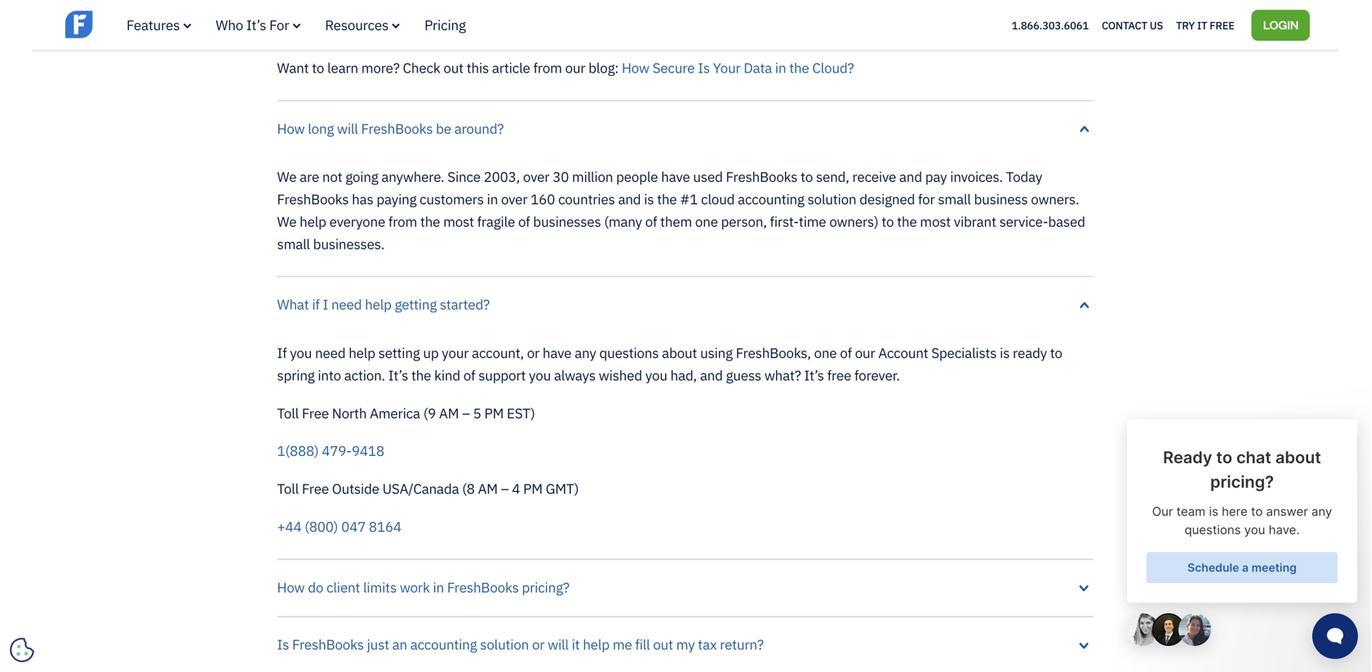 Task type: locate. For each thing, give the bounding box(es) containing it.
service-
[[1000, 213, 1048, 231]]

owners)
[[830, 213, 879, 231]]

resources
[[325, 16, 389, 34]]

out
[[444, 59, 464, 77], [653, 636, 673, 654]]

one inside we are not going anywhere. since 2003, over 30 million people have used freshbooks to send, receive and pay invoices. today freshbooks has paying customers in over 160 countries and is the #1 cloud accounting solution designed for small business owners. we help everyone from the most fragile of businesses (many of them one person, first-time owners) to the most vibrant service-based small businesses.
[[695, 213, 718, 231]]

0 vertical spatial have
[[661, 168, 690, 186]]

you right if
[[290, 344, 312, 362]]

0 horizontal spatial pm
[[484, 404, 504, 422]]

our up forever.
[[855, 344, 875, 362]]

5
[[473, 404, 481, 422]]

it right try
[[1197, 18, 1208, 32]]

accounting up first-
[[738, 190, 805, 208]]

2 horizontal spatial and
[[899, 168, 922, 186]]

1 horizontal spatial will
[[548, 636, 569, 654]]

1 horizontal spatial have
[[661, 168, 690, 186]]

help inside we are not going anywhere. since 2003, over 30 million people have used freshbooks to send, receive and pay invoices. today freshbooks has paying customers in over 160 countries and is the #1 cloud accounting solution designed for small business owners. we help everyone from the most fragile of businesses (many of them one person, first-time owners) to the most vibrant service-based small businesses.
[[300, 213, 326, 231]]

out right fill
[[653, 636, 673, 654]]

small left businesses. at left top
[[277, 235, 310, 253]]

1 vertical spatial we
[[277, 213, 297, 231]]

1 vertical spatial one
[[814, 344, 837, 362]]

over up "160"
[[523, 168, 550, 186]]

free up (800)
[[302, 480, 329, 498]]

the left #1
[[657, 190, 677, 208]]

in right data
[[775, 59, 786, 77]]

0 vertical spatial it
[[1197, 18, 1208, 32]]

1 we from the top
[[277, 168, 297, 186]]

freshbooks
[[361, 119, 433, 137], [726, 168, 798, 186], [277, 190, 349, 208], [447, 579, 519, 597], [292, 636, 364, 654]]

free for toll free outside usa/canada (8 am – 4 pm gmt)
[[302, 480, 329, 498]]

used
[[693, 168, 723, 186]]

1 horizontal spatial solution
[[808, 190, 857, 208]]

1 vertical spatial accounting
[[410, 636, 477, 654]]

1 vertical spatial free
[[302, 404, 329, 422]]

(8
[[462, 480, 475, 498]]

am
[[439, 404, 459, 422], [478, 480, 498, 498]]

accounting right an
[[410, 636, 477, 654]]

0 vertical spatial –
[[462, 404, 470, 422]]

your
[[713, 59, 741, 77]]

0 horizontal spatial have
[[543, 344, 572, 362]]

0 horizontal spatial will
[[337, 119, 358, 137]]

account
[[878, 344, 928, 362]]

cloud
[[701, 190, 735, 208]]

i
[[323, 296, 328, 314]]

0 vertical spatial from
[[533, 59, 562, 77]]

0 horizontal spatial most
[[443, 213, 474, 231]]

0 vertical spatial we
[[277, 168, 297, 186]]

0 vertical spatial our
[[565, 59, 586, 77]]

and up (many on the left of page
[[618, 190, 641, 208]]

the inside 'if you need help setting up your account, or have any questions about using freshbooks, one of our account specialists is ready to spring into action. it's the kind of support you always wished you had, and guess what? it's free forever.'
[[411, 366, 431, 384]]

people
[[616, 168, 658, 186]]

login link
[[1252, 10, 1310, 41]]

to left send,
[[801, 168, 813, 186]]

pm for 4
[[523, 480, 543, 498]]

1 horizontal spatial our
[[855, 344, 875, 362]]

we left the everyone
[[277, 213, 297, 231]]

and
[[899, 168, 922, 186], [618, 190, 641, 208], [700, 366, 723, 384]]

2 vertical spatial how
[[277, 579, 305, 597]]

the down up
[[411, 366, 431, 384]]

solution
[[808, 190, 857, 208], [480, 636, 529, 654]]

1(888)
[[277, 442, 319, 460]]

0 vertical spatial or
[[527, 344, 540, 362]]

everyone
[[329, 213, 385, 231]]

or right account,
[[527, 344, 540, 362]]

and left the pay on the right
[[899, 168, 922, 186]]

0 vertical spatial is
[[644, 190, 654, 208]]

1 horizontal spatial and
[[700, 366, 723, 384]]

0 vertical spatial am
[[439, 404, 459, 422]]

the down designed
[[897, 213, 917, 231]]

free left north
[[302, 404, 329, 422]]

0 horizontal spatial is
[[277, 636, 289, 654]]

0 vertical spatial solution
[[808, 190, 857, 208]]

is left ready at the bottom
[[1000, 344, 1010, 362]]

1 toll from the top
[[277, 404, 299, 422]]

0 horizontal spatial solution
[[480, 636, 529, 654]]

need inside 'if you need help setting up your account, or have any questions about using freshbooks, one of our account specialists is ready to spring into action. it's the kind of support you always wished you had, and guess what? it's free forever.'
[[315, 344, 346, 362]]

2 most from the left
[[920, 213, 951, 231]]

– left 4
[[501, 480, 509, 498]]

0 vertical spatial toll
[[277, 404, 299, 422]]

our left blog:
[[565, 59, 586, 77]]

owners.
[[1031, 190, 1079, 208]]

0 horizontal spatial in
[[433, 579, 444, 597]]

2 we from the top
[[277, 213, 297, 231]]

or down pricing?
[[532, 636, 545, 654]]

my
[[676, 636, 695, 654]]

this
[[467, 59, 489, 77]]

1 most from the left
[[443, 213, 474, 231]]

of up free
[[840, 344, 852, 362]]

0 horizontal spatial small
[[277, 235, 310, 253]]

will
[[337, 119, 358, 137], [548, 636, 569, 654]]

time
[[799, 213, 826, 231]]

one inside 'if you need help setting up your account, or have any questions about using freshbooks, one of our account specialists is ready to spring into action. it's the kind of support you always wished you had, and guess what? it's free forever.'
[[814, 344, 837, 362]]

1 vertical spatial in
[[487, 190, 498, 208]]

limits
[[363, 579, 397, 597]]

we
[[277, 168, 297, 186], [277, 213, 297, 231]]

client
[[327, 579, 360, 597]]

1 vertical spatial or
[[532, 636, 545, 654]]

do
[[308, 579, 323, 597]]

the down customers on the left of page
[[420, 213, 440, 231]]

1 vertical spatial –
[[501, 480, 509, 498]]

action.
[[344, 366, 385, 384]]

one
[[695, 213, 718, 231], [814, 344, 837, 362]]

out left "this"
[[444, 59, 464, 77]]

2 toll from the top
[[277, 480, 299, 498]]

want to learn more? check out this article from our blog: how secure is your data in the cloud?
[[277, 59, 854, 77]]

it's left for
[[246, 16, 266, 34]]

it's left free
[[804, 366, 824, 384]]

0 horizontal spatial it's
[[246, 16, 266, 34]]

0 vertical spatial how
[[622, 59, 650, 77]]

small
[[938, 190, 971, 208], [277, 235, 310, 253]]

1 horizontal spatial is
[[1000, 344, 1010, 362]]

check
[[403, 59, 440, 77]]

is inside 'if you need help setting up your account, or have any questions about using freshbooks, one of our account specialists is ready to spring into action. it's the kind of support you always wished you had, and guess what? it's free forever.'
[[1000, 344, 1010, 362]]

who it's for
[[216, 16, 289, 34]]

0 horizontal spatial am
[[439, 404, 459, 422]]

how left long
[[277, 119, 305, 137]]

pm right 4
[[523, 480, 543, 498]]

of right kind
[[464, 366, 475, 384]]

based
[[1048, 213, 1085, 231]]

0 vertical spatial out
[[444, 59, 464, 77]]

million
[[572, 168, 613, 186]]

1 vertical spatial and
[[618, 190, 641, 208]]

fragile
[[477, 213, 515, 231]]

will right long
[[337, 119, 358, 137]]

0 horizontal spatial from
[[388, 213, 417, 231]]

have left any
[[543, 344, 572, 362]]

freshbooks up person, at the top right
[[726, 168, 798, 186]]

1 horizontal spatial am
[[478, 480, 498, 498]]

1 vertical spatial from
[[388, 213, 417, 231]]

the
[[789, 59, 809, 77], [657, 190, 677, 208], [420, 213, 440, 231], [897, 213, 917, 231], [411, 366, 431, 384]]

one up free
[[814, 344, 837, 362]]

if you need help setting up your account, or have any questions about using freshbooks, one of our account specialists is ready to spring into action. it's the kind of support you always wished you had, and guess what? it's free forever.
[[277, 344, 1063, 384]]

have inside we are not going anywhere. since 2003, over 30 million people have used freshbooks to send, receive and pay invoices. today freshbooks has paying customers in over 160 countries and is the #1 cloud accounting solution designed for small business owners. we help everyone from the most fragile of businesses (many of them one person, first-time owners) to the most vibrant service-based small businesses.
[[661, 168, 690, 186]]

1 horizontal spatial out
[[653, 636, 673, 654]]

how long will freshbooks be around?
[[277, 119, 504, 137]]

8164
[[369, 518, 402, 536]]

solution down send,
[[808, 190, 857, 208]]

you left had,
[[645, 366, 667, 384]]

most down customers on the left of page
[[443, 213, 474, 231]]

help inside 'if you need help setting up your account, or have any questions about using freshbooks, one of our account specialists is ready to spring into action. it's the kind of support you always wished you had, and guess what? it's free forever.'
[[349, 344, 375, 362]]

+44 (800) 047 8164 link
[[277, 518, 402, 536]]

0 horizontal spatial is
[[644, 190, 654, 208]]

toll down spring
[[277, 404, 299, 422]]

1 horizontal spatial it
[[1197, 18, 1208, 32]]

small right "for"
[[938, 190, 971, 208]]

contact us link
[[1102, 14, 1163, 36]]

how right blog:
[[622, 59, 650, 77]]

cloud?
[[812, 59, 854, 77]]

from down paying
[[388, 213, 417, 231]]

for
[[918, 190, 935, 208]]

you left always
[[529, 366, 551, 384]]

1 vertical spatial is
[[1000, 344, 1010, 362]]

1 vertical spatial will
[[548, 636, 569, 654]]

1 horizontal spatial small
[[938, 190, 971, 208]]

1.866.303.6061
[[1012, 18, 1089, 32]]

are
[[300, 168, 319, 186]]

0 horizontal spatial accounting
[[410, 636, 477, 654]]

(800)
[[305, 518, 338, 536]]

1 horizontal spatial in
[[487, 190, 498, 208]]

am right (9
[[439, 404, 459, 422]]

2 horizontal spatial in
[[775, 59, 786, 77]]

1 vertical spatial our
[[855, 344, 875, 362]]

pm for 5
[[484, 404, 504, 422]]

1 horizontal spatial –
[[501, 480, 509, 498]]

0 vertical spatial will
[[337, 119, 358, 137]]

over down 2003, at top
[[501, 190, 528, 208]]

solution down pricing?
[[480, 636, 529, 654]]

help left 'getting'
[[365, 296, 392, 314]]

businesses
[[533, 213, 601, 231]]

one down cloud at right top
[[695, 213, 718, 231]]

our
[[565, 59, 586, 77], [855, 344, 875, 362]]

we left are
[[277, 168, 297, 186]]

2 vertical spatial and
[[700, 366, 723, 384]]

0 horizontal spatial out
[[444, 59, 464, 77]]

what?
[[765, 366, 801, 384]]

1 vertical spatial it
[[572, 636, 580, 654]]

help up businesses. at left top
[[300, 213, 326, 231]]

pm
[[484, 404, 504, 422], [523, 480, 543, 498]]

try it free
[[1176, 18, 1235, 32]]

login
[[1263, 17, 1299, 32]]

0 vertical spatial is
[[698, 59, 710, 77]]

pm right 5 at left
[[484, 404, 504, 422]]

1 horizontal spatial pm
[[523, 480, 543, 498]]

wished
[[599, 366, 642, 384]]

free right try
[[1210, 18, 1235, 32]]

am for (9
[[439, 404, 459, 422]]

– for 5
[[462, 404, 470, 422]]

need up into
[[315, 344, 346, 362]]

toll up +44 at the bottom of page
[[277, 480, 299, 498]]

it left me
[[572, 636, 580, 654]]

from right article
[[533, 59, 562, 77]]

1 horizontal spatial accounting
[[738, 190, 805, 208]]

in inside we are not going anywhere. since 2003, over 30 million people have used freshbooks to send, receive and pay invoices. today freshbooks has paying customers in over 160 countries and is the #1 cloud accounting solution designed for small business owners. we help everyone from the most fragile of businesses (many of them one person, first-time owners) to the most vibrant service-based small businesses.
[[487, 190, 498, 208]]

1 vertical spatial toll
[[277, 480, 299, 498]]

0 vertical spatial accounting
[[738, 190, 805, 208]]

what
[[277, 296, 309, 314]]

need right i
[[331, 296, 362, 314]]

help up action.
[[349, 344, 375, 362]]

learn
[[327, 59, 358, 77]]

of
[[518, 213, 530, 231], [645, 213, 657, 231], [840, 344, 852, 362], [464, 366, 475, 384]]

0 vertical spatial small
[[938, 190, 971, 208]]

0 vertical spatial need
[[331, 296, 362, 314]]

2 vertical spatial free
[[302, 480, 329, 498]]

1 horizontal spatial most
[[920, 213, 951, 231]]

– for 4
[[501, 480, 509, 498]]

1 vertical spatial am
[[478, 480, 498, 498]]

1 vertical spatial need
[[315, 344, 346, 362]]

accounting
[[738, 190, 805, 208], [410, 636, 477, 654]]

1 horizontal spatial is
[[698, 59, 710, 77]]

features
[[127, 16, 180, 34]]

in right work
[[433, 579, 444, 597]]

1 vertical spatial how
[[277, 119, 305, 137]]

it's down setting
[[388, 366, 408, 384]]

will down pricing?
[[548, 636, 569, 654]]

freshbooks,
[[736, 344, 811, 362]]

what if i need help getting started?
[[277, 296, 490, 314]]

1 vertical spatial have
[[543, 344, 572, 362]]

in up the fragile
[[487, 190, 498, 208]]

from
[[533, 59, 562, 77], [388, 213, 417, 231]]

0 vertical spatial pm
[[484, 404, 504, 422]]

ready
[[1013, 344, 1047, 362]]

more?
[[361, 59, 400, 77]]

have up #1
[[661, 168, 690, 186]]

am right (8
[[478, 480, 498, 498]]

of left them
[[645, 213, 657, 231]]

north
[[332, 404, 367, 422]]

most down "for"
[[920, 213, 951, 231]]

is down people
[[644, 190, 654, 208]]

0 vertical spatial one
[[695, 213, 718, 231]]

is
[[644, 190, 654, 208], [1000, 344, 1010, 362]]

work
[[400, 579, 430, 597]]

from inside we are not going anywhere. since 2003, over 30 million people have used freshbooks to send, receive and pay invoices. today freshbooks has paying customers in over 160 countries and is the #1 cloud accounting solution designed for small business owners. we help everyone from the most fragile of businesses (many of them one person, first-time owners) to the most vibrant service-based small businesses.
[[388, 213, 417, 231]]

you
[[290, 344, 312, 362], [529, 366, 551, 384], [645, 366, 667, 384]]

how left "do"
[[277, 579, 305, 597]]

1 horizontal spatial one
[[814, 344, 837, 362]]

blog:
[[589, 59, 619, 77]]

1 vertical spatial pm
[[523, 480, 543, 498]]

2003,
[[484, 168, 520, 186]]

started?
[[440, 296, 490, 314]]

1 vertical spatial is
[[277, 636, 289, 654]]

0 horizontal spatial –
[[462, 404, 470, 422]]

1 vertical spatial solution
[[480, 636, 529, 654]]

– left 5 at left
[[462, 404, 470, 422]]

over
[[523, 168, 550, 186], [501, 190, 528, 208]]

0 horizontal spatial one
[[695, 213, 718, 231]]

to right ready at the bottom
[[1050, 344, 1063, 362]]

free
[[1210, 18, 1235, 32], [302, 404, 329, 422], [302, 480, 329, 498]]

cookie preferences image
[[10, 638, 34, 663]]

countries
[[558, 190, 615, 208]]

0 vertical spatial in
[[775, 59, 786, 77]]

account,
[[472, 344, 524, 362]]

to down designed
[[882, 213, 894, 231]]

most
[[443, 213, 474, 231], [920, 213, 951, 231]]

help left me
[[583, 636, 610, 654]]

and down using
[[700, 366, 723, 384]]



Task type: describe. For each thing, give the bounding box(es) containing it.
to left learn
[[312, 59, 324, 77]]

around?
[[454, 119, 504, 137]]

up
[[423, 344, 439, 362]]

specialists
[[932, 344, 997, 362]]

freshbooks logo image
[[65, 9, 192, 40]]

who
[[216, 16, 243, 34]]

fill
[[635, 636, 650, 654]]

contact
[[1102, 18, 1148, 32]]

data
[[744, 59, 772, 77]]

0 horizontal spatial you
[[290, 344, 312, 362]]

2 horizontal spatial it's
[[804, 366, 824, 384]]

receive
[[853, 168, 896, 186]]

accounting inside we are not going anywhere. since 2003, over 30 million people have used freshbooks to send, receive and pay invoices. today freshbooks has paying customers in over 160 countries and is the #1 cloud accounting solution designed for small business owners. we help everyone from the most fragile of businesses (many of them one person, first-time owners) to the most vibrant service-based small businesses.
[[738, 190, 805, 208]]

want
[[277, 59, 309, 77]]

invoices.
[[950, 168, 1003, 186]]

am for (8
[[478, 480, 498, 498]]

0 horizontal spatial our
[[565, 59, 586, 77]]

designed
[[860, 190, 915, 208]]

1 vertical spatial small
[[277, 235, 310, 253]]

2 vertical spatial in
[[433, 579, 444, 597]]

contact us
[[1102, 18, 1163, 32]]

about
[[662, 344, 697, 362]]

return?
[[720, 636, 764, 654]]

of right the fragile
[[518, 213, 530, 231]]

using
[[700, 344, 733, 362]]

freshbooks down are
[[277, 190, 349, 208]]

tax
[[698, 636, 717, 654]]

(many
[[604, 213, 642, 231]]

resources link
[[325, 16, 400, 34]]

since
[[448, 168, 481, 186]]

america
[[370, 404, 420, 422]]

0 vertical spatial free
[[1210, 18, 1235, 32]]

your
[[442, 344, 469, 362]]

long
[[308, 119, 334, 137]]

secure
[[653, 59, 695, 77]]

how for how long will freshbooks be around?
[[277, 119, 305, 137]]

us
[[1150, 18, 1163, 32]]

4
[[512, 480, 520, 498]]

047
[[341, 518, 366, 536]]

0 vertical spatial and
[[899, 168, 922, 186]]

freshbooks left be
[[361, 119, 433, 137]]

freshbooks left the just
[[292, 636, 364, 654]]

30
[[553, 168, 569, 186]]

solution inside we are not going anywhere. since 2003, over 30 million people have used freshbooks to send, receive and pay invoices. today freshbooks has paying customers in over 160 countries and is the #1 cloud accounting solution designed for small business owners. we help everyone from the most fragile of businesses (many of them one person, first-time owners) to the most vibrant service-based small businesses.
[[808, 190, 857, 208]]

has
[[352, 190, 373, 208]]

usa/canada
[[383, 480, 459, 498]]

2 horizontal spatial you
[[645, 366, 667, 384]]

pricing link
[[425, 16, 466, 34]]

toll free north america (9 am – 5 pm est)
[[277, 404, 535, 422]]

1 horizontal spatial you
[[529, 366, 551, 384]]

getting
[[395, 296, 437, 314]]

1(888) 479-9418
[[277, 442, 384, 460]]

0 horizontal spatial and
[[618, 190, 641, 208]]

0 vertical spatial over
[[523, 168, 550, 186]]

pricing
[[425, 16, 466, 34]]

1.866.303.6061 link
[[1012, 18, 1089, 32]]

any
[[575, 344, 596, 362]]

into
[[318, 366, 341, 384]]

160
[[531, 190, 555, 208]]

0 horizontal spatial it
[[572, 636, 580, 654]]

479-
[[322, 442, 352, 460]]

questions
[[599, 344, 659, 362]]

support
[[479, 366, 526, 384]]

1 vertical spatial over
[[501, 190, 528, 208]]

free
[[827, 366, 851, 384]]

our inside 'if you need help setting up your account, or have any questions about using freshbooks, one of our account specialists is ready to spring into action. it's the kind of support you always wished you had, and guess what? it's free forever.'
[[855, 344, 875, 362]]

#1
[[680, 190, 698, 208]]

free for toll free north america (9 am – 5 pm est)
[[302, 404, 329, 422]]

is freshbooks just an accounting solution or will it help me fill out my tax return?
[[277, 636, 764, 654]]

est)
[[507, 404, 535, 422]]

and inside 'if you need help setting up your account, or have any questions about using freshbooks, one of our account specialists is ready to spring into action. it's the kind of support you always wished you had, and guess what? it's free forever.'
[[700, 366, 723, 384]]

businesses.
[[313, 235, 385, 253]]

try it free link
[[1176, 14, 1235, 36]]

freshbooks left pricing?
[[447, 579, 519, 597]]

cookie consent banner dialog
[[12, 472, 257, 660]]

an
[[392, 636, 407, 654]]

me
[[613, 636, 632, 654]]

toll for toll free north america (9 am – 5 pm est)
[[277, 404, 299, 422]]

anywhere.
[[381, 168, 444, 186]]

article
[[492, 59, 530, 77]]

to inside 'if you need help setting up your account, or have any questions about using freshbooks, one of our account specialists is ready to spring into action. it's the kind of support you always wished you had, and guess what? it's free forever.'
[[1050, 344, 1063, 362]]

how for how do client limits work in freshbooks pricing?
[[277, 579, 305, 597]]

setting
[[378, 344, 420, 362]]

pricing?
[[522, 579, 570, 597]]

going
[[346, 168, 378, 186]]

+44 (800) 047 8164
[[277, 518, 402, 536]]

features link
[[127, 16, 191, 34]]

had,
[[671, 366, 697, 384]]

send,
[[816, 168, 849, 186]]

spring
[[277, 366, 315, 384]]

toll free outside usa/canada (8 am – 4 pm gmt)
[[277, 480, 579, 498]]

is inside we are not going anywhere. since 2003, over 30 million people have used freshbooks to send, receive and pay invoices. today freshbooks has paying customers in over 160 countries and is the #1 cloud accounting solution designed for small business owners. we help everyone from the most fragile of businesses (many of them one person, first-time owners) to the most vibrant service-based small businesses.
[[644, 190, 654, 208]]

1 horizontal spatial from
[[533, 59, 562, 77]]

not
[[322, 168, 342, 186]]

vibrant
[[954, 213, 996, 231]]

toll for toll free outside usa/canada (8 am – 4 pm gmt)
[[277, 480, 299, 498]]

paying
[[377, 190, 417, 208]]

first-
[[770, 213, 799, 231]]

gmt)
[[546, 480, 579, 498]]

business
[[974, 190, 1028, 208]]

customers
[[420, 190, 484, 208]]

the left cloud? at the top right of page
[[789, 59, 809, 77]]

just
[[367, 636, 389, 654]]

guess
[[726, 366, 762, 384]]

1 vertical spatial out
[[653, 636, 673, 654]]

or inside 'if you need help setting up your account, or have any questions about using freshbooks, one of our account specialists is ready to spring into action. it's the kind of support you always wished you had, and guess what? it's free forever.'
[[527, 344, 540, 362]]

be
[[436, 119, 451, 137]]

1 horizontal spatial it's
[[388, 366, 408, 384]]

have inside 'if you need help setting up your account, or have any questions about using freshbooks, one of our account specialists is ready to spring into action. it's the kind of support you always wished you had, and guess what? it's free forever.'
[[543, 344, 572, 362]]

try
[[1176, 18, 1195, 32]]

how do client limits work in freshbooks pricing?
[[277, 579, 570, 597]]

outside
[[332, 480, 379, 498]]



Task type: vqa. For each thing, say whether or not it's contained in the screenshot.
the bottom "3%"
no



